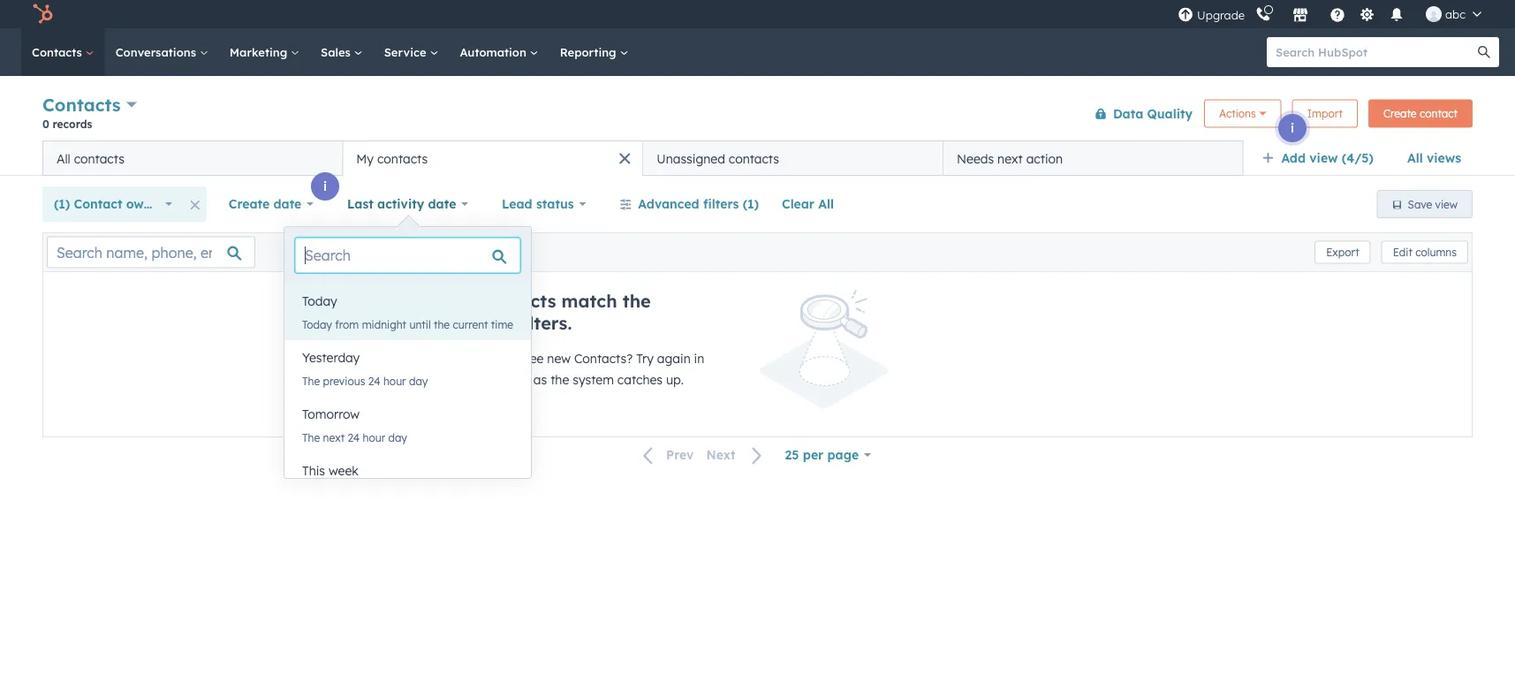 Task type: describe. For each thing, give the bounding box(es) containing it.
all views
[[1408, 150, 1462, 166]]

abc
[[1446, 7, 1466, 21]]

all contacts
[[57, 151, 125, 166]]

my
[[356, 151, 374, 166]]

as
[[534, 372, 547, 388]]

filters.
[[517, 312, 572, 334]]

last activity date
[[347, 196, 456, 212]]

hour for tomorrow
[[363, 431, 386, 444]]

to
[[509, 351, 521, 366]]

needs next action button
[[943, 141, 1244, 176]]

save view button
[[1377, 190, 1473, 218]]

again
[[657, 351, 691, 366]]

notifications image
[[1389, 8, 1405, 24]]

all views link
[[1396, 141, 1473, 176]]

(1) inside 'popup button'
[[54, 196, 70, 212]]

menu containing abc
[[1176, 0, 1494, 28]]

import
[[1308, 107, 1343, 120]]

view for add
[[1310, 150, 1338, 166]]

from
[[335, 318, 359, 331]]

create date
[[229, 196, 302, 212]]

unassigned contacts button
[[643, 141, 943, 176]]

action
[[1027, 151, 1063, 166]]

25 per page
[[785, 447, 859, 463]]

(1) inside button
[[743, 196, 759, 212]]

export button
[[1315, 241, 1371, 264]]

clear all button
[[771, 186, 846, 222]]

add
[[1282, 150, 1306, 166]]

add view (4/5) button
[[1251, 141, 1396, 176]]

tomorrow
[[302, 407, 360, 422]]

25
[[785, 447, 799, 463]]

upgrade
[[1198, 8, 1245, 23]]

edit columns button
[[1382, 241, 1469, 264]]

24 for tomorrow
[[348, 431, 360, 444]]

Search search field
[[295, 238, 521, 273]]

marketing link
[[219, 28, 310, 76]]

contacts for all contacts
[[74, 151, 125, 166]]

edit columns
[[1393, 246, 1457, 259]]

prev button
[[633, 444, 700, 467]]

no contacts match the current filters.
[[447, 290, 651, 334]]

lead status
[[502, 196, 574, 212]]

conversations link
[[105, 28, 219, 76]]

actions
[[1220, 107, 1256, 120]]

abc button
[[1416, 0, 1493, 28]]

next
[[706, 447, 736, 463]]

list box containing today
[[285, 284, 531, 510]]

needs
[[957, 151, 994, 166]]

i for the topmost i button
[[1291, 120, 1295, 136]]

Search name, phone, email addresses, or company search field
[[47, 236, 255, 268]]

new
[[547, 351, 571, 366]]

(4/5)
[[1342, 150, 1374, 166]]

search image
[[1478, 46, 1491, 58]]

contacts link
[[21, 28, 105, 76]]

0 horizontal spatial i button
[[311, 172, 339, 201]]

all inside button
[[819, 196, 834, 212]]

next button
[[700, 444, 774, 467]]

i for the left i button
[[323, 179, 327, 194]]

see
[[524, 351, 544, 366]]

notifications button
[[1382, 0, 1412, 28]]

records
[[53, 117, 92, 130]]

catches
[[618, 372, 663, 388]]

unassigned contacts
[[657, 151, 779, 166]]

tomorrow button
[[285, 397, 531, 432]]

create contact
[[1384, 107, 1458, 120]]

few
[[458, 372, 479, 388]]

reporting link
[[549, 28, 639, 76]]

this
[[302, 463, 325, 479]]

reporting
[[560, 45, 620, 59]]

views
[[1427, 150, 1462, 166]]

needs next action
[[957, 151, 1063, 166]]

marketplaces image
[[1293, 8, 1309, 24]]

owner
[[126, 196, 164, 212]]

25 per page button
[[774, 437, 883, 473]]

previous
[[323, 374, 365, 388]]

time
[[491, 318, 514, 331]]

try
[[636, 351, 654, 366]]

unassigned
[[657, 151, 725, 166]]

yesterday button
[[285, 340, 531, 376]]

yesterday the previous 24 hour day
[[302, 350, 428, 388]]

0 vertical spatial contacts
[[32, 45, 85, 59]]

system
[[573, 372, 614, 388]]

current inside no contacts match the current filters.
[[447, 312, 511, 334]]

until
[[410, 318, 431, 331]]

advanced filters (1) button
[[608, 186, 771, 222]]

lead status button
[[491, 186, 598, 222]]

contacts for unassigned contacts
[[729, 151, 779, 166]]

hubspot link
[[21, 4, 66, 25]]

activity
[[377, 196, 424, 212]]

seconds
[[483, 372, 530, 388]]

per
[[803, 447, 824, 463]]

export
[[1327, 246, 1360, 259]]

calling icon image
[[1256, 7, 1272, 23]]

expecting
[[447, 351, 505, 366]]

this week
[[302, 463, 359, 479]]



Task type: locate. For each thing, give the bounding box(es) containing it.
24 down 'tomorrow'
[[348, 431, 360, 444]]

filters
[[703, 196, 739, 212]]

contacts inside button
[[74, 151, 125, 166]]

the inside tomorrow the next 24 hour day
[[302, 431, 320, 444]]

0 vertical spatial i
[[1291, 120, 1295, 136]]

data
[[1113, 106, 1144, 121]]

the inside expecting to see new contacts? try again in a few seconds as the system catches up.
[[551, 372, 569, 388]]

contact
[[74, 196, 122, 212]]

1 horizontal spatial all
[[819, 196, 834, 212]]

24 inside yesterday the previous 24 hour day
[[368, 374, 381, 388]]

automation
[[460, 45, 530, 59]]

3 contacts from the left
[[729, 151, 779, 166]]

quality
[[1148, 106, 1193, 121]]

contacts
[[32, 45, 85, 59], [42, 94, 121, 116], [478, 290, 556, 312]]

contacts down contacts banner
[[729, 151, 779, 166]]

today left from
[[302, 318, 332, 331]]

2 contacts from the left
[[377, 151, 428, 166]]

calling icon button
[[1249, 2, 1279, 26]]

date right activity
[[428, 196, 456, 212]]

the down 'tomorrow'
[[302, 431, 320, 444]]

all contacts button
[[42, 141, 343, 176]]

the right until
[[434, 318, 450, 331]]

the down yesterday
[[302, 374, 320, 388]]

last
[[347, 196, 374, 212]]

1 horizontal spatial create
[[1384, 107, 1417, 120]]

conversations
[[116, 45, 200, 59]]

next inside tomorrow the next 24 hour day
[[323, 431, 345, 444]]

0 vertical spatial hour
[[383, 374, 406, 388]]

hour for yesterday
[[383, 374, 406, 388]]

0 vertical spatial next
[[998, 151, 1023, 166]]

contacts inside no contacts match the current filters.
[[478, 290, 556, 312]]

day for yesterday
[[409, 374, 428, 388]]

view for save
[[1436, 198, 1458, 211]]

1 (1) from the left
[[54, 196, 70, 212]]

1 vertical spatial create
[[229, 196, 270, 212]]

next left action
[[998, 151, 1023, 166]]

all for all views
[[1408, 150, 1423, 166]]

marketplaces button
[[1282, 0, 1319, 28]]

0 horizontal spatial day
[[388, 431, 407, 444]]

upgrade image
[[1178, 8, 1194, 23]]

the right as
[[551, 372, 569, 388]]

date inside popup button
[[273, 196, 302, 212]]

0 vertical spatial day
[[409, 374, 428, 388]]

1 horizontal spatial i
[[1291, 120, 1295, 136]]

1 horizontal spatial day
[[409, 374, 428, 388]]

today today from midnight until the current time
[[302, 293, 514, 331]]

2 horizontal spatial the
[[623, 290, 651, 312]]

next
[[998, 151, 1023, 166], [323, 431, 345, 444]]

today up from
[[302, 293, 337, 309]]

no
[[447, 290, 473, 312]]

help button
[[1323, 0, 1353, 28]]

week
[[329, 463, 359, 479]]

edit
[[1393, 246, 1413, 259]]

next down 'tomorrow'
[[323, 431, 345, 444]]

menu
[[1176, 0, 1494, 28]]

gary orlando image
[[1426, 6, 1442, 22]]

2 horizontal spatial contacts
[[729, 151, 779, 166]]

all inside button
[[57, 151, 70, 166]]

1 today from the top
[[302, 293, 337, 309]]

day up this week button
[[388, 431, 407, 444]]

contact
[[1420, 107, 1458, 120]]

hour up this week button
[[363, 431, 386, 444]]

1 date from the left
[[273, 196, 302, 212]]

1 vertical spatial the
[[302, 431, 320, 444]]

import button
[[1293, 99, 1358, 128]]

page
[[828, 447, 859, 463]]

next inside button
[[998, 151, 1023, 166]]

1 horizontal spatial date
[[428, 196, 456, 212]]

a
[[447, 372, 455, 388]]

0 vertical spatial i button
[[1279, 114, 1307, 142]]

midnight
[[362, 318, 407, 331]]

save view
[[1408, 198, 1458, 211]]

the inside today today from midnight until the current time
[[434, 318, 450, 331]]

(1) left contact on the top left
[[54, 196, 70, 212]]

pagination navigation
[[633, 443, 774, 467]]

day inside tomorrow the next 24 hour day
[[388, 431, 407, 444]]

1 vertical spatial next
[[323, 431, 345, 444]]

1 vertical spatial day
[[388, 431, 407, 444]]

1 vertical spatial i button
[[311, 172, 339, 201]]

hour inside yesterday the previous 24 hour day
[[383, 374, 406, 388]]

tomorrow the next 24 hour day
[[302, 407, 407, 444]]

contacts
[[74, 151, 125, 166], [377, 151, 428, 166], [729, 151, 779, 166]]

0 vertical spatial create
[[1384, 107, 1417, 120]]

actions button
[[1205, 99, 1282, 128]]

i button left last
[[311, 172, 339, 201]]

(1) contact owner
[[54, 196, 164, 212]]

create inside popup button
[[229, 196, 270, 212]]

contacts inside popup button
[[42, 94, 121, 116]]

24 right previous
[[368, 374, 381, 388]]

help image
[[1330, 8, 1346, 24]]

0 horizontal spatial contacts
[[74, 151, 125, 166]]

service
[[384, 45, 430, 59]]

view right save
[[1436, 198, 1458, 211]]

all down 0 records
[[57, 151, 70, 166]]

day inside yesterday the previous 24 hour day
[[409, 374, 428, 388]]

date inside dropdown button
[[428, 196, 456, 212]]

Search HubSpot search field
[[1267, 37, 1484, 67]]

expecting to see new contacts? try again in a few seconds as the system catches up.
[[447, 351, 705, 388]]

sales link
[[310, 28, 374, 76]]

all left views
[[1408, 150, 1423, 166]]

1 vertical spatial hour
[[363, 431, 386, 444]]

2 horizontal spatial all
[[1408, 150, 1423, 166]]

(1)
[[54, 196, 70, 212], [743, 196, 759, 212]]

1 horizontal spatial i button
[[1279, 114, 1307, 142]]

0 horizontal spatial create
[[229, 196, 270, 212]]

save
[[1408, 198, 1433, 211]]

2 vertical spatial the
[[551, 372, 569, 388]]

view inside the save view button
[[1436, 198, 1458, 211]]

settings image
[[1360, 8, 1376, 23]]

search button
[[1470, 37, 1500, 67]]

contacts banner
[[42, 91, 1473, 141]]

0 vertical spatial the
[[302, 374, 320, 388]]

the inside no contacts match the current filters.
[[623, 290, 651, 312]]

0 vertical spatial 24
[[368, 374, 381, 388]]

day left a
[[409, 374, 428, 388]]

create contact button
[[1369, 99, 1473, 128]]

2 (1) from the left
[[743, 196, 759, 212]]

0 horizontal spatial 24
[[348, 431, 360, 444]]

contacts for my contacts
[[377, 151, 428, 166]]

date left last
[[273, 196, 302, 212]]

current inside today today from midnight until the current time
[[453, 318, 488, 331]]

contacts up records
[[42, 94, 121, 116]]

1 the from the top
[[302, 374, 320, 388]]

0 horizontal spatial date
[[273, 196, 302, 212]]

contacts button
[[42, 92, 137, 118]]

1 horizontal spatial 24
[[368, 374, 381, 388]]

0 horizontal spatial the
[[434, 318, 450, 331]]

my contacts
[[356, 151, 428, 166]]

i button up add
[[1279, 114, 1307, 142]]

columns
[[1416, 246, 1457, 259]]

create left contact
[[1384, 107, 1417, 120]]

1 horizontal spatial view
[[1436, 198, 1458, 211]]

24 inside tomorrow the next 24 hour day
[[348, 431, 360, 444]]

1 vertical spatial view
[[1436, 198, 1458, 211]]

view
[[1310, 150, 1338, 166], [1436, 198, 1458, 211]]

contacts down hubspot link at the top left of page
[[32, 45, 85, 59]]

marketing
[[230, 45, 291, 59]]

match
[[562, 290, 617, 312]]

today
[[302, 293, 337, 309], [302, 318, 332, 331]]

create inside button
[[1384, 107, 1417, 120]]

0 vertical spatial view
[[1310, 150, 1338, 166]]

hour
[[383, 374, 406, 388], [363, 431, 386, 444]]

current down no
[[453, 318, 488, 331]]

1 horizontal spatial next
[[998, 151, 1023, 166]]

contacts?
[[574, 351, 633, 366]]

contacts right my
[[377, 151, 428, 166]]

the inside yesterday the previous 24 hour day
[[302, 374, 320, 388]]

view inside add view (4/5) popup button
[[1310, 150, 1338, 166]]

0
[[42, 117, 49, 130]]

view right add
[[1310, 150, 1338, 166]]

1 vertical spatial the
[[434, 318, 450, 331]]

2 date from the left
[[428, 196, 456, 212]]

all right "clear"
[[819, 196, 834, 212]]

all for all contacts
[[57, 151, 70, 166]]

0 horizontal spatial all
[[57, 151, 70, 166]]

create for create contact
[[1384, 107, 1417, 120]]

advanced
[[638, 196, 700, 212]]

1 vertical spatial 24
[[348, 431, 360, 444]]

status
[[536, 196, 574, 212]]

0 vertical spatial the
[[623, 290, 651, 312]]

0 horizontal spatial view
[[1310, 150, 1338, 166]]

add view (4/5)
[[1282, 150, 1374, 166]]

contacts up time on the top left of the page
[[478, 290, 556, 312]]

0 horizontal spatial next
[[323, 431, 345, 444]]

settings link
[[1357, 5, 1379, 23]]

the right the match
[[623, 290, 651, 312]]

my contacts button
[[343, 141, 643, 176]]

24 for yesterday
[[368, 374, 381, 388]]

create date button
[[217, 186, 325, 222]]

the
[[623, 290, 651, 312], [434, 318, 450, 331], [551, 372, 569, 388]]

data quality
[[1113, 106, 1193, 121]]

advanced filters (1)
[[638, 196, 759, 212]]

1 vertical spatial i
[[323, 179, 327, 194]]

lead
[[502, 196, 533, 212]]

current
[[447, 312, 511, 334], [453, 318, 488, 331]]

create for create date
[[229, 196, 270, 212]]

1 horizontal spatial contacts
[[377, 151, 428, 166]]

hour up tomorrow button
[[383, 374, 406, 388]]

2 today from the top
[[302, 318, 332, 331]]

0 vertical spatial today
[[302, 293, 337, 309]]

create down all contacts button
[[229, 196, 270, 212]]

2 the from the top
[[302, 431, 320, 444]]

clear all
[[782, 196, 834, 212]]

this week button
[[285, 453, 531, 489]]

0 horizontal spatial i
[[323, 179, 327, 194]]

the
[[302, 374, 320, 388], [302, 431, 320, 444]]

2 vertical spatial contacts
[[478, 290, 556, 312]]

1 horizontal spatial the
[[551, 372, 569, 388]]

up.
[[666, 372, 684, 388]]

1 contacts from the left
[[74, 151, 125, 166]]

1 horizontal spatial (1)
[[743, 196, 759, 212]]

hour inside tomorrow the next 24 hour day
[[363, 431, 386, 444]]

hubspot image
[[32, 4, 53, 25]]

contacts down records
[[74, 151, 125, 166]]

the for yesterday
[[302, 374, 320, 388]]

current up expecting
[[447, 312, 511, 334]]

24
[[368, 374, 381, 388], [348, 431, 360, 444]]

1 vertical spatial contacts
[[42, 94, 121, 116]]

1 vertical spatial today
[[302, 318, 332, 331]]

list box
[[285, 284, 531, 510]]

day for tomorrow
[[388, 431, 407, 444]]

the for tomorrow
[[302, 431, 320, 444]]

(1) contact owner button
[[42, 186, 184, 222]]

i button
[[1279, 114, 1307, 142], [311, 172, 339, 201]]

(1) right filters
[[743, 196, 759, 212]]

0 horizontal spatial (1)
[[54, 196, 70, 212]]

create
[[1384, 107, 1417, 120], [229, 196, 270, 212]]

clear
[[782, 196, 815, 212]]



Task type: vqa. For each thing, say whether or not it's contained in the screenshot.


